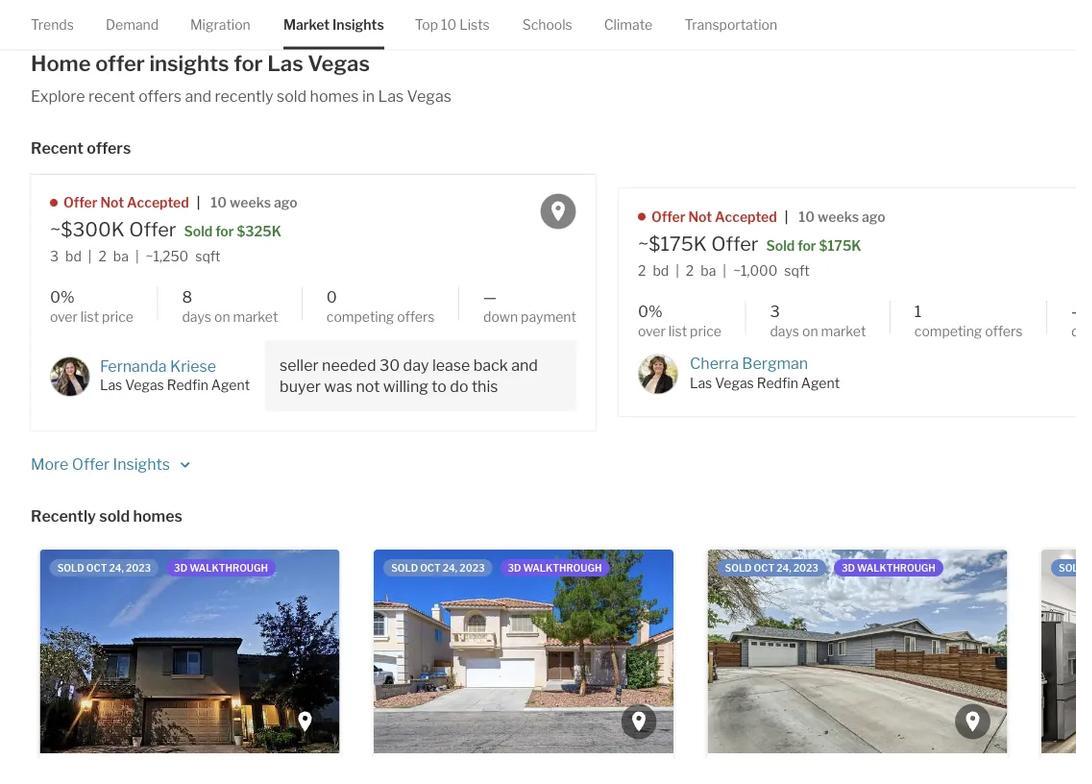 Task type: locate. For each thing, give the bounding box(es) containing it.
accepted for $300k
[[127, 195, 189, 211]]

0 horizontal spatial over list price
[[50, 309, 133, 325]]

accepted up ~ $300k offer sold for $325k
[[127, 195, 189, 211]]

1 3d walkthrough from the left
[[174, 562, 268, 574]]

redfin inside fernanda kriese las vegas redfin agent
[[167, 377, 208, 393]]

and
[[185, 87, 211, 106], [511, 355, 538, 374]]

price up the cherra in the right of the page
[[690, 323, 722, 339]]

0 horizontal spatial 24,
[[109, 562, 124, 574]]

1 horizontal spatial sold
[[391, 562, 418, 574]]

2023 for photo of 7527 lassen peak cir, las vegas, nv 89149
[[126, 562, 151, 574]]

not
[[356, 376, 380, 395]]

0 vertical spatial sold
[[277, 87, 307, 106]]

bd inside ~ $175k offer sold for $175k 2 bd | 2 ba | ~ 1,000 sqft
[[653, 262, 669, 279]]

agent
[[801, 375, 840, 391], [211, 377, 250, 393]]

photo of 6391 gunderson blvd, las vegas, nv 89103 image
[[708, 550, 1008, 753]]

1 horizontal spatial over list price
[[638, 323, 722, 339]]

3d walkthrough
[[174, 562, 268, 574], [508, 562, 602, 574], [842, 562, 936, 574]]

over for 8
[[50, 309, 78, 325]]

to
[[432, 376, 447, 395]]

0 horizontal spatial $175k
[[649, 231, 707, 255]]

oct
[[86, 562, 107, 574], [420, 562, 441, 574], [754, 562, 775, 574]]

agent for fernanda kriese
[[211, 377, 250, 393]]

lists
[[459, 16, 490, 33]]

weeks
[[230, 195, 271, 211], [818, 209, 859, 225]]

offers for 0
[[397, 309, 435, 325]]

3 3d from the left
[[842, 562, 855, 574]]

insights up recently sold homes
[[113, 454, 170, 473]]

list for 8
[[81, 309, 99, 325]]

10 up ~ $175k offer sold for $175k 2 bd | 2 ba | ~ 1,000 sqft
[[799, 209, 815, 225]]

on up bergman
[[802, 323, 818, 339]]

not
[[100, 195, 124, 211], [688, 209, 712, 225]]

1 horizontal spatial insights
[[333, 16, 384, 33]]

0 horizontal spatial offers
[[397, 309, 435, 325]]

0 horizontal spatial offer not accepted |
[[63, 195, 200, 211]]

accepted
[[127, 195, 189, 211], [715, 209, 777, 225]]

1 horizontal spatial offer not accepted |
[[651, 209, 788, 225]]

transportation link
[[685, 0, 777, 49]]

1 horizontal spatial 10 weeks ago
[[799, 209, 886, 225]]

recent offers
[[31, 139, 131, 158]]

bergman
[[742, 354, 808, 373]]

1 horizontal spatial offers
[[139, 87, 182, 106]]

1 horizontal spatial sold
[[766, 237, 795, 254]]

ba down the $300k on the top left of the page
[[113, 248, 129, 264]]

competing offers down 1
[[915, 323, 1023, 339]]

list for 3
[[669, 323, 687, 339]]

competing down 0
[[327, 309, 394, 325]]

for
[[234, 50, 263, 76], [215, 223, 234, 240], [798, 237, 816, 254]]

1 horizontal spatial 3d
[[508, 562, 521, 574]]

weeks for $300k
[[230, 195, 271, 211]]

1 sold oct 24, 2023 from the left
[[57, 562, 151, 574]]

agent down bergman
[[801, 375, 840, 391]]

fernanda kriese button
[[100, 356, 216, 375]]

1 horizontal spatial and
[[511, 355, 538, 374]]

1 horizontal spatial ba
[[701, 262, 716, 279]]

1 sold from the left
[[57, 562, 84, 574]]

trends link
[[31, 0, 74, 49]]

for inside ~ $300k offer sold for $325k
[[215, 223, 234, 240]]

0 horizontal spatial competing
[[327, 309, 394, 325]]

2 horizontal spatial oct
[[754, 562, 775, 574]]

migration link
[[190, 0, 251, 49]]

redfin down bergman
[[757, 375, 798, 391]]

vegas right in
[[407, 87, 451, 106]]

competing for 1
[[915, 323, 982, 339]]

vegas down fernanda
[[125, 377, 164, 393]]

0 vertical spatial insights
[[333, 16, 384, 33]]

competing offers up 30
[[327, 309, 435, 325]]

2 horizontal spatial 2023
[[793, 562, 819, 574]]

0 horizontal spatial on
[[214, 309, 230, 325]]

0% down the $300k on the top left of the page
[[50, 288, 75, 307]]

sold for $175k
[[766, 237, 795, 254]]

2 3d walkthrough from the left
[[508, 562, 602, 574]]

vegas down the cherra bergman button
[[715, 375, 754, 391]]

3d walkthrough for photo of 7527 lassen peak cir, las vegas, nv 89149
[[174, 562, 268, 574]]

price for 8
[[102, 309, 133, 325]]

1 horizontal spatial competing offers
[[915, 323, 1023, 339]]

list up the fernanda kriese 'image'
[[81, 309, 99, 325]]

market for 8
[[233, 309, 278, 325]]

2 sold oct 24, 2023 from the left
[[391, 562, 485, 574]]

0 horizontal spatial bd
[[65, 248, 81, 264]]

over up the fernanda kriese 'image'
[[50, 309, 78, 325]]

days for 8
[[182, 309, 211, 325]]

0% for 3
[[638, 302, 663, 321]]

home offer insights for las vegas
[[31, 50, 370, 76]]

not up ~ $175k offer sold for $175k 2 bd | 2 ba | ~ 1,000 sqft
[[688, 209, 712, 225]]

3d
[[174, 562, 187, 574], [508, 562, 521, 574], [842, 562, 855, 574]]

1 horizontal spatial accepted
[[715, 209, 777, 225]]

2 3d from the left
[[508, 562, 521, 574]]

0 horizontal spatial days on market
[[182, 309, 278, 325]]

3 3d walkthrough from the left
[[842, 562, 936, 574]]

0 horizontal spatial 10 weeks ago
[[211, 195, 298, 211]]

competing
[[327, 309, 394, 325], [915, 323, 982, 339]]

days on market up bergman
[[770, 323, 866, 339]]

1 horizontal spatial 10
[[441, 16, 457, 33]]

offer not accepted |
[[63, 195, 200, 211], [651, 209, 788, 225]]

offer not accepted | up ~ $300k offer sold for $325k
[[63, 195, 200, 211]]

over list price up the fernanda kriese 'image'
[[50, 309, 133, 325]]

offer not accepted | for $300k
[[63, 195, 200, 211]]

sold inside ~ $300k offer sold for $325k
[[184, 223, 213, 240]]

1 horizontal spatial homes
[[310, 87, 359, 106]]

and right the back at the left of the page
[[511, 355, 538, 374]]

walkthrough
[[189, 562, 268, 574], [523, 562, 602, 574], [857, 562, 936, 574]]

seller needed 30 day lease back and buyer was not willing to do this
[[280, 355, 538, 395]]

0 horizontal spatial sold
[[184, 223, 213, 240]]

1 horizontal spatial ago
[[862, 209, 886, 225]]

0 horizontal spatial market
[[233, 309, 278, 325]]

3 sold oct 24, 2023 from the left
[[725, 562, 819, 574]]

sold oct 24, 2023 for 'photo of 1930 silver breeze ave, las vegas, nv 89183'
[[391, 562, 485, 574]]

sold up 1,000
[[766, 237, 795, 254]]

offers for 1
[[985, 323, 1023, 339]]

sold oct 24, 2023
[[57, 562, 151, 574], [391, 562, 485, 574], [725, 562, 819, 574]]

offers
[[139, 87, 182, 106], [87, 139, 131, 158]]

sqft right 1,000
[[784, 262, 810, 279]]

las inside cherra bergman las vegas redfin agent
[[690, 375, 712, 391]]

1 oct from the left
[[86, 562, 107, 574]]

3 2023 from the left
[[793, 562, 819, 574]]

vegas
[[308, 50, 370, 76], [407, 87, 451, 106], [715, 375, 754, 391], [125, 377, 164, 393]]

demand
[[106, 16, 159, 33]]

0 vertical spatial and
[[185, 87, 211, 106]]

vegas down market insights link
[[308, 50, 370, 76]]

1 horizontal spatial redfin
[[757, 375, 798, 391]]

walkthrough for 'photo of 1930 silver breeze ave, las vegas, nv 89183'
[[523, 562, 602, 574]]

0 horizontal spatial competing offers
[[327, 309, 435, 325]]

demand link
[[106, 0, 159, 49]]

competing offers for 0
[[327, 309, 435, 325]]

on
[[214, 309, 230, 325], [802, 323, 818, 339]]

sold
[[57, 562, 84, 574], [391, 562, 418, 574], [725, 562, 752, 574]]

2 horizontal spatial 3d
[[842, 562, 855, 574]]

and inside seller needed 30 day lease back and buyer was not willing to do this
[[511, 355, 538, 374]]

agent inside cherra bergman las vegas redfin agent
[[801, 375, 840, 391]]

on for 8
[[214, 309, 230, 325]]

2 horizontal spatial market
[[821, 323, 866, 339]]

0 vertical spatial homes
[[310, 87, 359, 106]]

1 walkthrough from the left
[[189, 562, 268, 574]]

more offer insights
[[31, 454, 173, 473]]

sqft inside ~ $175k offer sold for $175k 2 bd | 2 ba | ~ 1,000 sqft
[[784, 262, 810, 279]]

30
[[379, 355, 400, 374]]

3 24, from the left
[[777, 562, 791, 574]]

ago for $175k
[[862, 209, 886, 225]]

recently
[[31, 506, 96, 525]]

competing down 1
[[915, 323, 982, 339]]

offers right the recent
[[87, 139, 131, 158]]

agent down kriese at top
[[211, 377, 250, 393]]

not up the $300k on the top left of the page
[[100, 195, 124, 211]]

2 horizontal spatial sold oct 24, 2023
[[725, 562, 819, 574]]

0 horizontal spatial 3
[[50, 248, 59, 264]]

1 2023 from the left
[[126, 562, 151, 574]]

0 horizontal spatial weeks
[[230, 195, 271, 211]]

1 horizontal spatial price
[[690, 323, 722, 339]]

1 horizontal spatial days
[[770, 323, 799, 339]]

1 horizontal spatial sqft
[[784, 262, 810, 279]]

ago
[[274, 195, 298, 211], [862, 209, 886, 225]]

list up cherra bergman icon
[[669, 323, 687, 339]]

on for 3
[[802, 323, 818, 339]]

sold
[[277, 87, 307, 106], [99, 506, 130, 525]]

0 horizontal spatial price
[[102, 309, 133, 325]]

sold for 'photo of 1930 silver breeze ave, las vegas, nv 89183'
[[391, 562, 418, 574]]

1 horizontal spatial 24,
[[443, 562, 458, 574]]

for inside ~ $175k offer sold for $175k 2 bd | 2 ba | ~ 1,000 sqft
[[798, 237, 816, 254]]

redfin down kriese at top
[[167, 377, 208, 393]]

1 horizontal spatial agent
[[801, 375, 840, 391]]

0 horizontal spatial ago
[[274, 195, 298, 211]]

vegas inside cherra bergman las vegas redfin agent
[[715, 375, 754, 391]]

1 horizontal spatial sold
[[277, 87, 307, 106]]

photo of 9728 aleutian st, las vegas, nv 89178 image
[[1042, 550, 1076, 753]]

0% up cherra bergman icon
[[638, 302, 663, 321]]

2 sold from the left
[[391, 562, 418, 574]]

$175k
[[649, 231, 707, 255], [819, 237, 861, 254]]

1 horizontal spatial oct
[[420, 562, 441, 574]]

over up cherra bergman icon
[[638, 323, 666, 339]]

down
[[483, 309, 518, 325]]

1 horizontal spatial 3d walkthrough
[[508, 562, 602, 574]]

2
[[98, 248, 106, 264], [638, 262, 646, 279], [686, 262, 694, 279]]

recently
[[215, 87, 273, 106]]

0 horizontal spatial 2023
[[126, 562, 151, 574]]

days
[[182, 309, 211, 325], [770, 323, 799, 339]]

price
[[102, 309, 133, 325], [690, 323, 722, 339]]

2 24, from the left
[[443, 562, 458, 574]]

competing offers
[[327, 309, 435, 325], [915, 323, 1023, 339]]

0 horizontal spatial ba
[[113, 248, 129, 264]]

0 horizontal spatial over
[[50, 309, 78, 325]]

0 horizontal spatial homes
[[133, 506, 182, 525]]

1 horizontal spatial $175k
[[819, 237, 861, 254]]

ba
[[113, 248, 129, 264], [701, 262, 716, 279]]

cherra bergman las vegas redfin agent
[[690, 354, 840, 391]]

0 horizontal spatial sold
[[57, 562, 84, 574]]

0 horizontal spatial days
[[182, 309, 211, 325]]

$300k
[[61, 217, 125, 241]]

1 horizontal spatial over
[[638, 323, 666, 339]]

days down 8
[[182, 309, 211, 325]]

las down fernanda
[[100, 377, 122, 393]]

1 24, from the left
[[109, 562, 124, 574]]

in
[[362, 87, 375, 106]]

offer not accepted | for $175k
[[651, 209, 788, 225]]

10 up ~ $300k offer sold for $325k
[[211, 195, 227, 211]]

24, for photo of 7527 lassen peak cir, las vegas, nv 89149
[[109, 562, 124, 574]]

2 oct from the left
[[420, 562, 441, 574]]

bd
[[65, 248, 81, 264], [653, 262, 669, 279]]

sold
[[184, 223, 213, 240], [766, 237, 795, 254]]

sqft right 1,250 at the top left
[[195, 248, 221, 264]]

sold up 1,250 at the top left
[[184, 223, 213, 240]]

days on market down 8
[[182, 309, 278, 325]]

2023
[[126, 562, 151, 574], [460, 562, 485, 574], [793, 562, 819, 574]]

0 horizontal spatial sqft
[[195, 248, 221, 264]]

offer not accepted | up ~ $175k offer sold for $175k 2 bd | 2 ba | ~ 1,000 sqft
[[651, 209, 788, 225]]

oct for photo of 6391 gunderson blvd, las vegas, nv 89103
[[754, 562, 775, 574]]

insights left top
[[333, 16, 384, 33]]

2 2023 from the left
[[460, 562, 485, 574]]

explore
[[31, 87, 85, 106]]

|
[[197, 195, 200, 211], [785, 209, 788, 225], [88, 248, 92, 264], [135, 248, 139, 264], [676, 262, 679, 279], [723, 262, 726, 279]]

las
[[267, 50, 303, 76], [378, 87, 404, 106], [690, 375, 712, 391], [100, 377, 122, 393]]

1 horizontal spatial offers
[[985, 323, 1023, 339]]

insights
[[333, 16, 384, 33], [113, 454, 170, 473]]

0 horizontal spatial oct
[[86, 562, 107, 574]]

0 horizontal spatial not
[[100, 195, 124, 211]]

3 sold from the left
[[725, 562, 752, 574]]

homes left in
[[310, 87, 359, 106]]

offer up 1,000
[[711, 231, 759, 255]]

0 horizontal spatial 0%
[[50, 288, 75, 307]]

walkthrough for photo of 6391 gunderson blvd, las vegas, nv 89103
[[857, 562, 936, 574]]

ba left 1,000
[[701, 262, 716, 279]]

0 horizontal spatial sold
[[99, 506, 130, 525]]

2 horizontal spatial 24,
[[777, 562, 791, 574]]

0 horizontal spatial redfin
[[167, 377, 208, 393]]

willing
[[383, 376, 428, 395]]

redfin inside cherra bergman las vegas redfin agent
[[757, 375, 798, 391]]

1 horizontal spatial weeks
[[818, 209, 859, 225]]

homes down more offer insights
[[133, 506, 182, 525]]

offer
[[63, 195, 97, 211], [651, 209, 686, 225], [129, 217, 176, 241], [711, 231, 759, 255], [72, 454, 110, 473]]

3 for 3
[[770, 302, 780, 321]]

sqft
[[195, 248, 221, 264], [784, 262, 810, 279]]

redfin
[[757, 375, 798, 391], [167, 377, 208, 393]]

1 horizontal spatial 2023
[[460, 562, 485, 574]]

0 horizontal spatial 3d walkthrough
[[174, 562, 268, 574]]

and down home offer insights for las vegas
[[185, 87, 211, 106]]

2 walkthrough from the left
[[523, 562, 602, 574]]

over list price for 8
[[50, 309, 133, 325]]

days up bergman
[[770, 323, 799, 339]]

2 horizontal spatial sold
[[725, 562, 752, 574]]

sold inside ~ $175k offer sold for $175k 2 bd | 2 ba | ~ 1,000 sqft
[[766, 237, 795, 254]]

weeks for $175k
[[818, 209, 859, 225]]

offers down insights
[[139, 87, 182, 106]]

cherra bergman image
[[638, 354, 678, 394]]

1 horizontal spatial sold oct 24, 2023
[[391, 562, 485, 574]]

0 horizontal spatial 10
[[211, 195, 227, 211]]

1 horizontal spatial competing
[[915, 323, 982, 339]]

1 horizontal spatial on
[[802, 323, 818, 339]]

0 horizontal spatial list
[[81, 309, 99, 325]]

on up kriese at top
[[214, 309, 230, 325]]

3
[[50, 248, 59, 264], [770, 302, 780, 321]]

1 3d from the left
[[174, 562, 187, 574]]

0 horizontal spatial agent
[[211, 377, 250, 393]]

1 horizontal spatial 0%
[[638, 302, 663, 321]]

24,
[[109, 562, 124, 574], [443, 562, 458, 574], [777, 562, 791, 574]]

1 horizontal spatial not
[[688, 209, 712, 225]]

0 horizontal spatial insights
[[113, 454, 170, 473]]

1 vertical spatial 3
[[770, 302, 780, 321]]

accepted up ~ $175k offer sold for $175k 2 bd | 2 ba | ~ 1,000 sqft
[[715, 209, 777, 225]]

3d for 'photo of 1930 silver breeze ave, las vegas, nv 89183'
[[508, 562, 521, 574]]

1 vertical spatial and
[[511, 355, 538, 374]]

$325k
[[237, 223, 281, 240]]

price up fernanda
[[102, 309, 133, 325]]

~ $300k offer sold for $325k
[[50, 217, 281, 241]]

over for 3
[[638, 323, 666, 339]]

2 horizontal spatial 3d walkthrough
[[842, 562, 936, 574]]

day
[[403, 355, 429, 374]]

10 right top
[[441, 16, 457, 33]]

3 walkthrough from the left
[[857, 562, 936, 574]]

3 oct from the left
[[754, 562, 775, 574]]

homes
[[310, 87, 359, 106], [133, 506, 182, 525]]

1 horizontal spatial walkthrough
[[523, 562, 602, 574]]

1 horizontal spatial 3
[[770, 302, 780, 321]]

3d walkthrough for photo of 6391 gunderson blvd, las vegas, nv 89103
[[842, 562, 936, 574]]

over list price up the cherra in the right of the page
[[638, 323, 722, 339]]

offers
[[397, 309, 435, 325], [985, 323, 1023, 339]]

2 horizontal spatial walkthrough
[[857, 562, 936, 574]]

1 vertical spatial sold
[[99, 506, 130, 525]]

1 horizontal spatial list
[[669, 323, 687, 339]]

over list price for 3
[[638, 323, 722, 339]]

agent for cherra bergman
[[801, 375, 840, 391]]

1 horizontal spatial days on market
[[770, 323, 866, 339]]

1 vertical spatial insights
[[113, 454, 170, 473]]

fernanda kriese image
[[50, 356, 90, 397]]

las down the cherra in the right of the page
[[690, 375, 712, 391]]

0 vertical spatial 3
[[50, 248, 59, 264]]

days on market
[[182, 309, 278, 325], [770, 323, 866, 339]]

~
[[50, 217, 61, 241], [638, 231, 649, 255], [146, 248, 153, 264], [733, 262, 741, 279]]

for for $175k
[[798, 237, 816, 254]]

0 horizontal spatial accepted
[[127, 195, 189, 211]]

market
[[283, 16, 330, 33], [233, 309, 278, 325], [821, 323, 866, 339]]

fernanda kriese las vegas redfin agent
[[100, 356, 250, 393]]

0 horizontal spatial sold oct 24, 2023
[[57, 562, 151, 574]]

agent inside fernanda kriese las vegas redfin agent
[[211, 377, 250, 393]]

list
[[81, 309, 99, 325], [669, 323, 687, 339]]



Task type: vqa. For each thing, say whether or not it's contained in the screenshot.
ADVICE
no



Task type: describe. For each thing, give the bounding box(es) containing it.
photo of 1930 silver breeze ave, las vegas, nv 89183 image
[[374, 550, 674, 753]]

payment
[[521, 309, 576, 325]]

3 for 3 bd | 2 ba | ~ 1,250 sqft
[[50, 248, 59, 264]]

10 inside "top 10 lists" link
[[441, 16, 457, 33]]

explore recent offers and recently sold homes in las vegas
[[31, 87, 451, 106]]

sold oct 24, 2023 for photo of 6391 gunderson blvd, las vegas, nv 89103
[[725, 562, 819, 574]]

0 horizontal spatial 2
[[98, 248, 106, 264]]

offer up the $300k on the top left of the page
[[63, 195, 97, 211]]

offer
[[95, 50, 145, 76]]

fernanda
[[100, 356, 167, 375]]

competing for 0
[[327, 309, 394, 325]]

schools
[[522, 16, 572, 33]]

cherra bergman button
[[690, 354, 808, 373]]

10 for $175k
[[799, 209, 815, 225]]

recently sold homes
[[31, 506, 182, 525]]

las inside fernanda kriese las vegas redfin agent
[[100, 377, 122, 393]]

ago for $300k
[[274, 195, 298, 211]]

0 horizontal spatial offers
[[87, 139, 131, 158]]

schools link
[[522, 0, 572, 49]]

buyer
[[280, 376, 321, 395]]

climate
[[604, 16, 652, 33]]

trends
[[31, 16, 74, 33]]

1,000
[[741, 262, 778, 279]]

sold for $300k
[[184, 223, 213, 240]]

—
[[483, 288, 497, 307]]

ba inside ~ $175k offer sold for $175k 2 bd | 2 ba | ~ 1,000 sqft
[[701, 262, 716, 279]]

3d for photo of 6391 gunderson blvd, las vegas, nv 89103
[[842, 562, 855, 574]]

1
[[915, 302, 922, 321]]

more
[[31, 454, 69, 473]]

walkthrough for photo of 7527 lassen peak cir, las vegas, nv 89149
[[189, 562, 268, 574]]

accepted for $175k
[[715, 209, 777, 225]]

transportation
[[685, 16, 777, 33]]

3d walkthrough for 'photo of 1930 silver breeze ave, las vegas, nv 89183'
[[508, 562, 602, 574]]

sold for photo of 7527 lassen peak cir, las vegas, nv 89149
[[57, 562, 84, 574]]

price for 3
[[690, 323, 722, 339]]

insights
[[149, 50, 229, 76]]

days for 3
[[770, 323, 799, 339]]

vegas inside fernanda kriese las vegas redfin agent
[[125, 377, 164, 393]]

offer right more
[[72, 454, 110, 473]]

0% for 8
[[50, 288, 75, 307]]

24, for 'photo of 1930 silver breeze ave, las vegas, nv 89183'
[[443, 562, 458, 574]]

10 weeks ago for $175k
[[799, 209, 886, 225]]

lease
[[432, 355, 470, 374]]

climate link
[[604, 0, 652, 49]]

~ $175k offer sold for $175k 2 bd | 2 ba | ~ 1,000 sqft
[[638, 231, 861, 279]]

recent
[[31, 139, 84, 158]]

top
[[415, 16, 438, 33]]

0 vertical spatial offers
[[139, 87, 182, 106]]

was
[[324, 376, 353, 395]]

migration
[[190, 16, 251, 33]]

3 bd | 2 ba | ~ 1,250 sqft
[[50, 248, 221, 264]]

10 weeks ago for $300k
[[211, 195, 298, 211]]

for for $300k
[[215, 223, 234, 240]]

top 10 lists
[[415, 16, 490, 33]]

seller
[[280, 355, 319, 374]]

market insights
[[283, 16, 384, 33]]

10 for $300k
[[211, 195, 227, 211]]

offer inside ~ $175k offer sold for $175k 2 bd | 2 ba | ~ 1,000 sqft
[[711, 231, 759, 255]]

do
[[450, 376, 468, 395]]

market insights link
[[283, 0, 384, 49]]

market for 3
[[821, 323, 866, 339]]

photo of 7527 lassen peak cir, las vegas, nv 89149 image
[[40, 550, 340, 753]]

not for $300k
[[100, 195, 124, 211]]

cherra
[[690, 354, 739, 373]]

1 horizontal spatial market
[[283, 16, 330, 33]]

las right in
[[378, 87, 404, 106]]

1 horizontal spatial 2
[[638, 262, 646, 279]]

redfin for kriese
[[167, 377, 208, 393]]

needed
[[322, 355, 376, 374]]

sold for photo of 6391 gunderson blvd, las vegas, nv 89103
[[725, 562, 752, 574]]

competing offers for 1
[[915, 323, 1023, 339]]

3d for photo of 7527 lassen peak cir, las vegas, nv 89149
[[174, 562, 187, 574]]

0
[[327, 288, 337, 307]]

recent
[[88, 87, 135, 106]]

down payment
[[483, 309, 576, 325]]

offer up "3 bd | 2 ba | ~ 1,250 sqft"
[[129, 217, 176, 241]]

top 10 lists link
[[415, 0, 490, 49]]

sold oct 24, 2023 for photo of 7527 lassen peak cir, las vegas, nv 89149
[[57, 562, 151, 574]]

oct for 'photo of 1930 silver breeze ave, las vegas, nv 89183'
[[420, 562, 441, 574]]

this
[[472, 376, 498, 395]]

oct for photo of 7527 lassen peak cir, las vegas, nv 89149
[[86, 562, 107, 574]]

1 vertical spatial homes
[[133, 506, 182, 525]]

0 horizontal spatial and
[[185, 87, 211, 106]]

days on market for 8
[[182, 309, 278, 325]]

2023 for photo of 6391 gunderson blvd, las vegas, nv 89103
[[793, 562, 819, 574]]

1,250
[[153, 248, 189, 264]]

las up recently
[[267, 50, 303, 76]]

2 horizontal spatial 2
[[686, 262, 694, 279]]

24, for photo of 6391 gunderson blvd, las vegas, nv 89103
[[777, 562, 791, 574]]

not for $175k
[[688, 209, 712, 225]]

2023 for 'photo of 1930 silver breeze ave, las vegas, nv 89183'
[[460, 562, 485, 574]]

offer up ~ $175k offer sold for $175k 2 bd | 2 ba | ~ 1,000 sqft
[[651, 209, 686, 225]]

kriese
[[170, 356, 216, 375]]

redfin for bergman
[[757, 375, 798, 391]]

days on market for 3
[[770, 323, 866, 339]]

home
[[31, 50, 91, 76]]

insights inside market insights link
[[333, 16, 384, 33]]

8
[[182, 288, 192, 307]]

back
[[473, 355, 508, 374]]



